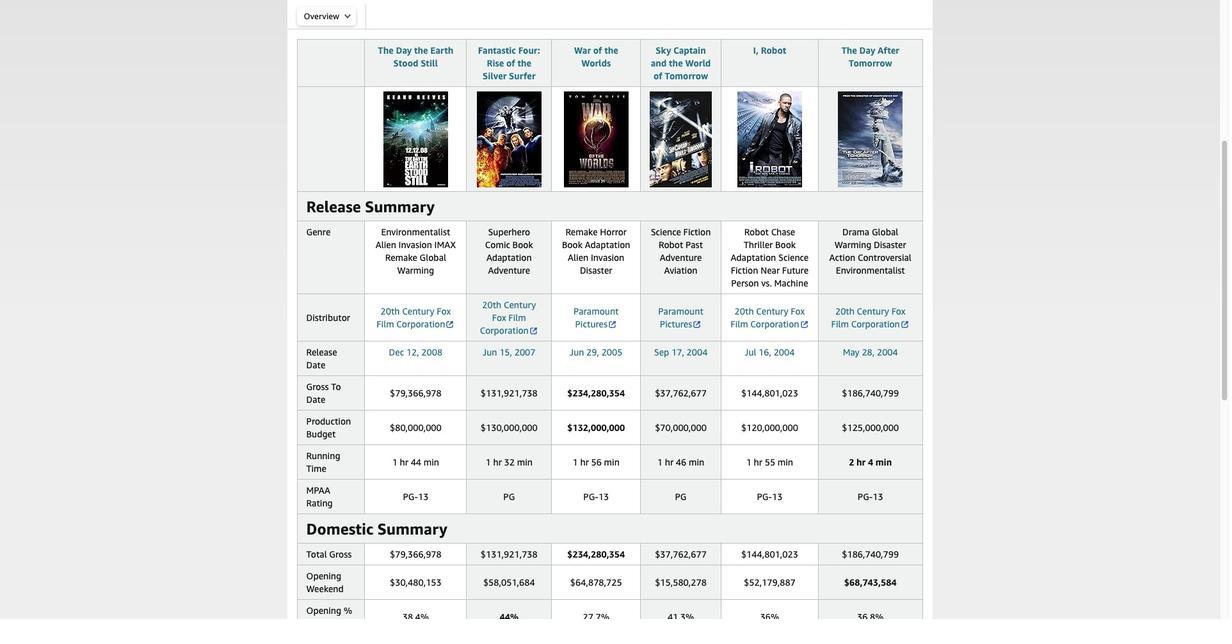 Task type: vqa. For each thing, say whether or not it's contained in the screenshot.
2007
yes



Task type: locate. For each thing, give the bounding box(es) containing it.
1 horizontal spatial disaster
[[874, 239, 906, 250]]

1 horizontal spatial global
[[872, 227, 899, 238]]

0 vertical spatial warming
[[835, 239, 872, 250]]

3 1 from the left
[[573, 457, 578, 468]]

1 for 1 hr 46 min
[[657, 457, 663, 468]]

1 the from the left
[[378, 45, 394, 56]]

3 pg- from the left
[[757, 492, 772, 503]]

$186,740,799
[[842, 388, 899, 399], [842, 549, 899, 560]]

$144,801,023 up $120,000,000
[[741, 388, 798, 399]]

robot              chase thriller              book adaptation              science fiction              near future person vs. machine
[[731, 227, 809, 289]]

tomorrow
[[849, 58, 892, 69], [665, 70, 708, 81]]

0 vertical spatial science
[[651, 227, 681, 238]]

min for 1 hr 46 min
[[689, 457, 704, 468]]

0 vertical spatial fiction
[[684, 227, 711, 238]]

1 $79,366,978 from the top
[[390, 388, 442, 399]]

fantastic
[[478, 45, 516, 56]]

0 vertical spatial $37,762,677
[[655, 388, 707, 399]]

fantastic four: rise of the silver surfer link
[[476, 44, 543, 83]]

paramount up jun 29, 2005
[[574, 306, 619, 317]]

day left after
[[860, 45, 876, 56]]

the up still on the top left of page
[[414, 45, 428, 56]]

min for 1 hr 56 min
[[604, 457, 620, 468]]

horror
[[600, 227, 627, 238]]

2 paramount from the left
[[658, 306, 704, 317]]

the up "stood"
[[378, 45, 394, 56]]

pg down 1 hr 46 min
[[675, 492, 687, 503]]

0 horizontal spatial day
[[396, 45, 412, 56]]

3 min from the left
[[604, 457, 620, 468]]

1 horizontal spatial pg
[[675, 492, 687, 503]]

0 horizontal spatial adaptation
[[487, 252, 532, 263]]

2 paramount pictures from the left
[[658, 306, 704, 330]]

1 horizontal spatial environmentalist
[[836, 265, 905, 276]]

$120,000,000
[[741, 423, 798, 433]]

jun 15, 2007 link
[[483, 347, 536, 358]]

science up aviation at the top
[[651, 227, 681, 238]]

4 pg-13 from the left
[[858, 492, 883, 503]]

day up "stood"
[[396, 45, 412, 56]]

min
[[424, 457, 439, 468], [517, 457, 533, 468], [604, 457, 620, 468], [689, 457, 704, 468], [778, 457, 793, 468], [876, 457, 892, 468]]

film up may
[[831, 319, 849, 330]]

1 jun from the left
[[483, 347, 497, 358]]

jun 15, 2007
[[483, 347, 536, 358]]

of down and
[[654, 70, 662, 81]]

invasion down horror
[[591, 252, 625, 263]]

1 vertical spatial environmentalist
[[836, 265, 905, 276]]

5 hr from the left
[[754, 457, 763, 468]]

13 down 56
[[599, 492, 609, 503]]

1 horizontal spatial alien
[[568, 252, 589, 263]]

1 vertical spatial $234,280,354
[[567, 549, 625, 560]]

1 $186,740,799 from the top
[[842, 388, 899, 399]]

the for the day after tomorrow
[[842, 45, 857, 56]]

science up future
[[779, 252, 809, 263]]

4 pg- from the left
[[858, 492, 873, 503]]

$37,762,677 up $15,580,278
[[655, 549, 707, 560]]

hr right "2"
[[857, 457, 866, 468]]

1 left 44
[[392, 457, 398, 468]]

hr for 56
[[580, 457, 589, 468]]

3 2004 from the left
[[877, 347, 898, 358]]

film up jul in the right bottom of the page
[[731, 319, 748, 330]]

1 vertical spatial release
[[306, 347, 337, 358]]

opening for opening % of total
[[306, 606, 341, 617]]

remake inside environmentalist alien invasion              imax remake              global warming
[[385, 252, 417, 263]]

2 $79,366,978 from the top
[[390, 549, 442, 560]]

fox for '20th century fox film corporation' link on top of jul 16, 2004 "link"
[[791, 306, 805, 317]]

drama
[[843, 227, 870, 238]]

1 date from the top
[[306, 360, 325, 371]]

alien inside environmentalist alien invasion              imax remake              global warming
[[376, 239, 396, 250]]

$58,051,684
[[483, 578, 535, 588]]

hr for 46
[[665, 457, 674, 468]]

0 vertical spatial $131,921,738
[[481, 388, 538, 399]]

29,
[[587, 347, 599, 358]]

rating
[[306, 498, 333, 509]]

fiction
[[684, 227, 711, 238], [731, 265, 758, 276]]

1 vertical spatial global
[[420, 252, 446, 263]]

3 pg-13 from the left
[[757, 492, 783, 503]]

1 vertical spatial $37,762,677
[[655, 549, 707, 560]]

1 left 56
[[573, 457, 578, 468]]

0 vertical spatial adventure
[[660, 252, 702, 263]]

global up controversial
[[872, 227, 899, 238]]

the left after
[[842, 45, 857, 56]]

jul
[[745, 347, 756, 358]]

4 hr from the left
[[665, 457, 674, 468]]

century for '20th century fox film corporation' link on top of jul 16, 2004 "link"
[[756, 306, 789, 317]]

0 vertical spatial $79,366,978
[[390, 388, 442, 399]]

corporation up jul 16, 2004
[[751, 319, 799, 330]]

6 min from the left
[[876, 457, 892, 468]]

2 release from the top
[[306, 347, 337, 358]]

min right 44
[[424, 457, 439, 468]]

0 vertical spatial remake
[[566, 227, 598, 238]]

0 vertical spatial robot
[[761, 45, 786, 56]]

environmentalist up imax
[[381, 227, 450, 238]]

1 vertical spatial $79,366,978
[[390, 549, 442, 560]]

1 vertical spatial $144,801,023
[[741, 549, 798, 560]]

release down distributor
[[306, 347, 337, 358]]

0 vertical spatial $234,280,354
[[567, 388, 625, 399]]

century up 2007
[[504, 300, 536, 311]]

total down weekend
[[317, 619, 338, 620]]

1 1 from the left
[[392, 457, 398, 468]]

of down weekend
[[306, 619, 315, 620]]

invasion
[[399, 239, 432, 250], [591, 252, 625, 263]]

1 left 46
[[657, 457, 663, 468]]

1 horizontal spatial adventure
[[660, 252, 702, 263]]

running time
[[306, 451, 340, 474]]

0 vertical spatial release
[[306, 198, 361, 216]]

pictures up 29,
[[575, 319, 608, 330]]

paramount down aviation at the top
[[658, 306, 704, 317]]

total up the opening weekend
[[306, 549, 327, 560]]

paramount pictures link up sep 17, 2004 link
[[658, 306, 704, 330]]

1 horizontal spatial adaptation
[[585, 239, 630, 250]]

0 vertical spatial environmentalist
[[381, 227, 450, 238]]

13 down 55
[[772, 492, 783, 503]]

mpaa rating
[[306, 485, 333, 509]]

dropdown image
[[345, 13, 351, 19]]

1 horizontal spatial jun
[[570, 347, 584, 358]]

3 hr from the left
[[580, 457, 589, 468]]

1 vertical spatial science
[[779, 252, 809, 263]]

the inside sky captain and the world of tomorrow
[[669, 58, 683, 69]]

future
[[782, 265, 809, 276]]

0 vertical spatial gross
[[306, 382, 329, 392]]

day inside the day the earth stood still
[[396, 45, 412, 56]]

2 pg-13 from the left
[[583, 492, 609, 503]]

environmentalist inside environmentalist alien invasion              imax remake              global warming
[[381, 227, 450, 238]]

1 vertical spatial date
[[306, 394, 325, 405]]

date up 'gross to date'
[[306, 360, 325, 371]]

1 release from the top
[[306, 198, 361, 216]]

2 2004 from the left
[[774, 347, 795, 358]]

0 horizontal spatial pg
[[503, 492, 515, 503]]

overview
[[304, 11, 339, 21]]

pg-13 down 1 hr 55 min
[[757, 492, 783, 503]]

opening for opening weekend
[[306, 571, 341, 582]]

drama              global warming              disaster action              controversial environmentalist
[[830, 227, 912, 276]]

0 vertical spatial $144,801,023
[[741, 388, 798, 399]]

action
[[830, 252, 856, 263]]

2 hr from the left
[[493, 457, 502, 468]]

remake down release summary
[[385, 252, 417, 263]]

of up 'worlds' on the left top of page
[[593, 45, 602, 56]]

2004 for may 28, 2004
[[877, 347, 898, 358]]

adaptation down comic
[[487, 252, 532, 263]]

pg-
[[403, 492, 418, 503], [583, 492, 599, 503], [757, 492, 772, 503], [858, 492, 873, 503]]

0 horizontal spatial pictures
[[575, 319, 608, 330]]

2004 right 17,
[[687, 347, 708, 358]]

1 horizontal spatial invasion
[[591, 252, 625, 263]]

0 horizontal spatial disaster
[[580, 265, 612, 276]]

1 paramount pictures from the left
[[574, 306, 619, 330]]

$79,366,978 for to
[[390, 388, 442, 399]]

disaster up controversial
[[874, 239, 906, 250]]

0 horizontal spatial paramount
[[574, 306, 619, 317]]

disaster down horror
[[580, 265, 612, 276]]

2004 for sep 17, 2004
[[687, 347, 708, 358]]

pg down 1 hr 32 min
[[503, 492, 515, 503]]

adventure inside science fiction robot              past adventure aviation
[[660, 252, 702, 263]]

vs.
[[761, 278, 772, 289]]

1 vertical spatial fiction
[[731, 265, 758, 276]]

disaster inside "drama              global warming              disaster action              controversial environmentalist"
[[874, 239, 906, 250]]

adventure
[[660, 252, 702, 263], [488, 265, 530, 276]]

opening inside "opening % of total"
[[306, 606, 341, 617]]

adaptation inside superhero comic book adaptation adventure
[[487, 252, 532, 263]]

the
[[378, 45, 394, 56], [842, 45, 857, 56]]

0 horizontal spatial global
[[420, 252, 446, 263]]

$131,921,738 up $130,000,000
[[481, 388, 538, 399]]

worlds
[[581, 58, 611, 69]]

2 pictures from the left
[[660, 319, 692, 330]]

remake inside remake              horror book adaptation alien invasion disaster
[[566, 227, 598, 238]]

war of the worlds
[[574, 45, 618, 69]]

min right 55
[[778, 457, 793, 468]]

environmentalist down controversial
[[836, 265, 905, 276]]

2 the from the left
[[842, 45, 857, 56]]

$186,740,799 up $125,000,000
[[842, 388, 899, 399]]

$234,280,354 for gross
[[567, 549, 625, 560]]

jun left 29,
[[570, 347, 584, 358]]

0 horizontal spatial tomorrow
[[665, 70, 708, 81]]

1 left 32
[[486, 457, 491, 468]]

1 $234,280,354 from the top
[[567, 388, 625, 399]]

1 horizontal spatial remake
[[566, 227, 598, 238]]

1 2004 from the left
[[687, 347, 708, 358]]

release for release summary
[[306, 198, 361, 216]]

min right 56
[[604, 457, 620, 468]]

2 jun from the left
[[570, 347, 584, 358]]

20th up the 15, in the left bottom of the page
[[482, 300, 502, 311]]

pg-13 down 1 hr 56 min
[[583, 492, 609, 503]]

2 $131,921,738 from the top
[[481, 549, 538, 560]]

release
[[306, 198, 361, 216], [306, 347, 337, 358]]

the inside the day the earth stood still
[[414, 45, 428, 56]]

0 horizontal spatial 2004
[[687, 347, 708, 358]]

summary up environmentalist alien invasion              imax remake              global warming
[[365, 198, 435, 216]]

jun for jun 15, 2007
[[483, 347, 497, 358]]

1 book from the left
[[513, 239, 533, 250]]

1 opening from the top
[[306, 571, 341, 582]]

1 vertical spatial invasion
[[591, 252, 625, 263]]

1 for 1 hr 44 min
[[392, 457, 398, 468]]

0 vertical spatial tomorrow
[[849, 58, 892, 69]]

0 horizontal spatial alien
[[376, 239, 396, 250]]

pg-13
[[403, 492, 429, 503], [583, 492, 609, 503], [757, 492, 783, 503], [858, 492, 883, 503]]

2 1 from the left
[[486, 457, 491, 468]]

1 vertical spatial total
[[317, 619, 338, 620]]

0 horizontal spatial remake
[[385, 252, 417, 263]]

the inside the day the earth stood still
[[378, 45, 394, 56]]

0 vertical spatial invasion
[[399, 239, 432, 250]]

pg-13 down "2 hr 4 min"
[[858, 492, 883, 503]]

adaptation
[[585, 239, 630, 250], [487, 252, 532, 263], [731, 252, 776, 263]]

2 $234,280,354 from the top
[[567, 549, 625, 560]]

$186,740,799 up $68,743,584
[[842, 549, 899, 560]]

opening
[[306, 571, 341, 582], [306, 606, 341, 617]]

0 horizontal spatial science
[[651, 227, 681, 238]]

1 horizontal spatial paramount pictures link
[[658, 306, 704, 330]]

0 vertical spatial global
[[872, 227, 899, 238]]

2 $186,740,799 from the top
[[842, 549, 899, 560]]

production
[[306, 416, 351, 427]]

0 vertical spatial opening
[[306, 571, 341, 582]]

1 left 55
[[746, 457, 752, 468]]

weekend
[[306, 584, 344, 595]]

1 horizontal spatial paramount
[[658, 306, 704, 317]]

release date
[[306, 347, 337, 371]]

science fiction robot              past adventure aviation
[[651, 227, 711, 276]]

silver
[[483, 70, 507, 81]]

2 $144,801,023 from the top
[[741, 549, 798, 560]]

2 horizontal spatial 2004
[[877, 347, 898, 358]]

pg- down 1 hr 44 min
[[403, 492, 418, 503]]

0 horizontal spatial jun
[[483, 347, 497, 358]]

pictures
[[575, 319, 608, 330], [660, 319, 692, 330]]

1 horizontal spatial fiction
[[731, 265, 758, 276]]

0 horizontal spatial warming
[[397, 265, 434, 276]]

20th century fox film corporation up 12,
[[377, 306, 451, 330]]

0 horizontal spatial book
[[513, 239, 533, 250]]

2 $37,762,677 from the top
[[655, 549, 707, 560]]

3 book from the left
[[775, 239, 796, 250]]

jun for jun 29, 2005
[[570, 347, 584, 358]]

adaptation down thriller
[[731, 252, 776, 263]]

1 hr from the left
[[400, 457, 409, 468]]

the day the earth stood still
[[378, 45, 454, 69]]

$79,366,978
[[390, 388, 442, 399], [390, 549, 442, 560]]

0 horizontal spatial the
[[378, 45, 394, 56]]

date
[[306, 360, 325, 371], [306, 394, 325, 405]]

1 hr 32 min
[[486, 457, 533, 468]]

1 day from the left
[[396, 45, 412, 56]]

20th down person
[[735, 306, 754, 317]]

robot up thriller
[[744, 227, 769, 238]]

paramount pictures link up jun 29, 2005
[[574, 306, 619, 330]]

robot inside science fiction robot              past adventure aviation
[[659, 239, 683, 250]]

1 vertical spatial $131,921,738
[[481, 549, 538, 560]]

book right superhero comic book adaptation adventure
[[562, 239, 583, 250]]

2 13 from the left
[[599, 492, 609, 503]]

century for '20th century fox film corporation' link above may 28, 2004
[[857, 306, 889, 317]]

surfer
[[509, 70, 536, 81]]

1 min from the left
[[424, 457, 439, 468]]

$131,921,738 up $58,051,684
[[481, 549, 538, 560]]

$131,921,738 for to
[[481, 388, 538, 399]]

1 for 1 hr 55 min
[[746, 457, 752, 468]]

day inside the day after tomorrow
[[860, 45, 876, 56]]

%
[[344, 606, 352, 617]]

2 opening from the top
[[306, 606, 341, 617]]

1 hr 44 min
[[392, 457, 439, 468]]

0 horizontal spatial paramount pictures link
[[574, 306, 619, 330]]

robot
[[761, 45, 786, 56], [744, 227, 769, 238], [659, 239, 683, 250]]

2 horizontal spatial book
[[775, 239, 796, 250]]

domestic
[[306, 521, 374, 538]]

1 horizontal spatial warming
[[835, 239, 872, 250]]

adaptation inside remake              horror book adaptation alien invasion disaster
[[585, 239, 630, 250]]

0 vertical spatial date
[[306, 360, 325, 371]]

1 vertical spatial opening
[[306, 606, 341, 617]]

$234,280,354 up $132,000,000
[[567, 388, 625, 399]]

2 vertical spatial robot
[[659, 239, 683, 250]]

0 horizontal spatial invasion
[[399, 239, 432, 250]]

1 horizontal spatial book
[[562, 239, 583, 250]]

the inside fantastic four: rise of the silver surfer
[[518, 58, 531, 69]]

of inside "war of the worlds"
[[593, 45, 602, 56]]

science inside robot              chase thriller              book adaptation              science fiction              near future person vs. machine
[[779, 252, 809, 263]]

alien
[[376, 239, 396, 250], [568, 252, 589, 263]]

fiction up person
[[731, 265, 758, 276]]

1 horizontal spatial 2004
[[774, 347, 795, 358]]

2004 for jul 16, 2004
[[774, 347, 795, 358]]

day for the
[[396, 45, 412, 56]]

gross left to
[[306, 382, 329, 392]]

hr
[[400, 457, 409, 468], [493, 457, 502, 468], [580, 457, 589, 468], [665, 457, 674, 468], [754, 457, 763, 468], [857, 457, 866, 468]]

of right rise
[[506, 58, 515, 69]]

warming inside "drama              global warming              disaster action              controversial environmentalist"
[[835, 239, 872, 250]]

0 vertical spatial summary
[[365, 198, 435, 216]]

2 min from the left
[[517, 457, 533, 468]]

book
[[513, 239, 533, 250], [562, 239, 583, 250], [775, 239, 796, 250]]

$234,280,354
[[567, 388, 625, 399], [567, 549, 625, 560]]

0 horizontal spatial adventure
[[488, 265, 530, 276]]

adventure for book
[[488, 265, 530, 276]]

pictures up 17,
[[660, 319, 692, 330]]

fox up 2008
[[437, 306, 451, 317]]

2 horizontal spatial adaptation
[[731, 252, 776, 263]]

gross inside 'gross to date'
[[306, 382, 329, 392]]

release summary
[[306, 198, 435, 216]]

6 hr from the left
[[857, 457, 866, 468]]

1 horizontal spatial science
[[779, 252, 809, 263]]

0 vertical spatial $186,740,799
[[842, 388, 899, 399]]

2005
[[602, 347, 623, 358]]

paramount pictures for first paramount pictures link from the right
[[658, 306, 704, 330]]

1 vertical spatial adventure
[[488, 265, 530, 276]]

0 horizontal spatial environmentalist
[[381, 227, 450, 238]]

disaster
[[874, 239, 906, 250], [580, 265, 612, 276]]

min right 46
[[689, 457, 704, 468]]

robot right i,
[[761, 45, 786, 56]]

0 vertical spatial disaster
[[874, 239, 906, 250]]

2 paramount pictures link from the left
[[658, 306, 704, 330]]

1 vertical spatial alien
[[568, 252, 589, 263]]

fox for '20th century fox film corporation' link above may 28, 2004
[[892, 306, 906, 317]]

film for '20th century fox film corporation' link above may 28, 2004
[[831, 319, 849, 330]]

adventure inside superhero comic book adaptation adventure
[[488, 265, 530, 276]]

min for 1 hr 32 min
[[517, 457, 533, 468]]

day
[[396, 45, 412, 56], [860, 45, 876, 56]]

gross
[[306, 382, 329, 392], [329, 549, 352, 560]]

2 day from the left
[[860, 45, 876, 56]]

$144,801,023 for gross
[[741, 549, 798, 560]]

1 vertical spatial disaster
[[580, 265, 612, 276]]

1 pg-13 from the left
[[403, 492, 429, 503]]

13 down 44
[[418, 492, 429, 503]]

rise
[[487, 58, 504, 69]]

four:
[[518, 45, 540, 56]]

20th up dec
[[381, 306, 400, 317]]

robot inside robot              chase thriller              book adaptation              science fiction              near future person vs. machine
[[744, 227, 769, 238]]

summary up $30,480,153
[[378, 521, 447, 538]]

2 book from the left
[[562, 239, 583, 250]]

science inside science fiction robot              past adventure aviation
[[651, 227, 681, 238]]

1 vertical spatial warming
[[397, 265, 434, 276]]

corporation for '20th century fox film corporation' link above dec 12, 2008 link
[[397, 319, 445, 330]]

1 vertical spatial tomorrow
[[665, 70, 708, 81]]

opening up weekend
[[306, 571, 341, 582]]

fox up may 28, 2004 link
[[892, 306, 906, 317]]

1 for 1 hr 56 min
[[573, 457, 578, 468]]

1 vertical spatial gross
[[329, 549, 352, 560]]

2004 right 28, on the right of page
[[877, 347, 898, 358]]

the day the earth stood still link
[[374, 44, 457, 70]]

pg- down "2 hr 4 min"
[[858, 492, 873, 503]]

book down chase
[[775, 239, 796, 250]]

1 vertical spatial remake
[[385, 252, 417, 263]]

film for '20th century fox film corporation' link above dec 12, 2008 link
[[377, 319, 394, 330]]

century up dec 12, 2008
[[402, 306, 435, 317]]

corporation for '20th century fox film corporation' link above may 28, 2004
[[851, 319, 900, 330]]

5 1 from the left
[[746, 457, 752, 468]]

0 horizontal spatial paramount pictures
[[574, 306, 619, 330]]

1 $131,921,738 from the top
[[481, 388, 538, 399]]

film up dec
[[377, 319, 394, 330]]

of inside fantastic four: rise of the silver surfer
[[506, 58, 515, 69]]

near
[[761, 265, 780, 276]]

1 $37,762,677 from the top
[[655, 388, 707, 399]]

the inside the day after tomorrow
[[842, 45, 857, 56]]

1 horizontal spatial tomorrow
[[849, 58, 892, 69]]

$144,801,023 for to
[[741, 388, 798, 399]]

2007
[[515, 347, 536, 358]]

4 min from the left
[[689, 457, 704, 468]]

$79,366,978 up $30,480,153
[[390, 549, 442, 560]]

global down imax
[[420, 252, 446, 263]]

date up the production
[[306, 394, 325, 405]]

paramount pictures up jun 29, 2005
[[574, 306, 619, 330]]

1 horizontal spatial pictures
[[660, 319, 692, 330]]

pg-13 down 1 hr 44 min
[[403, 492, 429, 503]]

1 horizontal spatial the
[[842, 45, 857, 56]]

1 horizontal spatial day
[[860, 45, 876, 56]]

century for '20th century fox film corporation' link on top of jun 15, 2007 link
[[504, 300, 536, 311]]

sep
[[654, 347, 669, 358]]

1 pg- from the left
[[403, 492, 418, 503]]

1 vertical spatial $186,740,799
[[842, 549, 899, 560]]

20th century fox film corporation down vs.
[[731, 306, 805, 330]]

fox down 'machine' on the right top of page
[[791, 306, 805, 317]]

hr for 55
[[754, 457, 763, 468]]

1 $144,801,023 from the top
[[741, 388, 798, 399]]

1 horizontal spatial paramount pictures
[[658, 306, 704, 330]]

$234,280,354 for to
[[567, 388, 625, 399]]

world
[[685, 58, 711, 69]]

fox for '20th century fox film corporation' link on top of jun 15, 2007 link
[[492, 312, 506, 323]]

0 vertical spatial total
[[306, 549, 327, 560]]

book inside superhero comic book adaptation adventure
[[513, 239, 533, 250]]

$80,000,000
[[390, 423, 442, 433]]

war
[[574, 45, 591, 56]]

1 vertical spatial summary
[[378, 521, 447, 538]]

book for superhero
[[513, 239, 533, 250]]

robot left the past
[[659, 239, 683, 250]]

dec
[[389, 347, 404, 358]]

remake left horror
[[566, 227, 598, 238]]

0 horizontal spatial fiction
[[684, 227, 711, 238]]

adaptation down horror
[[585, 239, 630, 250]]

1 vertical spatial robot
[[744, 227, 769, 238]]

$186,740,799 for gross
[[842, 549, 899, 560]]

0 horizontal spatial gross
[[306, 382, 329, 392]]

0 vertical spatial alien
[[376, 239, 396, 250]]

4 1 from the left
[[657, 457, 663, 468]]

environmentalist
[[381, 227, 450, 238], [836, 265, 905, 276]]

2 date from the top
[[306, 394, 325, 405]]

invasion left imax
[[399, 239, 432, 250]]

opening inside the opening weekend
[[306, 571, 341, 582]]

total inside "opening % of total"
[[317, 619, 338, 620]]

adaptation inside robot              chase thriller              book adaptation              science fiction              near future person vs. machine
[[731, 252, 776, 263]]

adventure for robot
[[660, 252, 702, 263]]

book inside remake              horror book adaptation alien invasion disaster
[[562, 239, 583, 250]]

5 min from the left
[[778, 457, 793, 468]]

13
[[418, 492, 429, 503], [599, 492, 609, 503], [772, 492, 783, 503], [873, 492, 883, 503]]

the up surfer on the left of the page
[[518, 58, 531, 69]]

corporation up the 15, in the left bottom of the page
[[480, 325, 529, 336]]

$234,280,354 up $64,878,725
[[567, 549, 625, 560]]

$144,801,023
[[741, 388, 798, 399], [741, 549, 798, 560]]

fiction up the past
[[684, 227, 711, 238]]

the up 'worlds' on the left top of page
[[605, 45, 618, 56]]



Task type: describe. For each thing, give the bounding box(es) containing it.
$130,000,000
[[481, 423, 538, 433]]

imax
[[434, 239, 456, 250]]

sky
[[656, 45, 671, 56]]

environmentalist inside "drama              global warming              disaster action              controversial environmentalist"
[[836, 265, 905, 276]]

corporation for '20th century fox film corporation' link on top of jun 15, 2007 link
[[480, 325, 529, 336]]

after
[[878, 45, 900, 56]]

1 paramount from the left
[[574, 306, 619, 317]]

film for '20th century fox film corporation' link on top of jun 15, 2007 link
[[509, 312, 526, 323]]

stood
[[394, 58, 418, 69]]

person
[[731, 278, 759, 289]]

superhero comic book adaptation adventure
[[485, 227, 533, 276]]

hr for 4
[[857, 457, 866, 468]]

$79,366,978 for gross
[[390, 549, 442, 560]]

$125,000,000
[[842, 423, 899, 433]]

domestic summary
[[306, 521, 447, 538]]

century for '20th century fox film corporation' link above dec 12, 2008 link
[[402, 306, 435, 317]]

budget
[[306, 429, 336, 440]]

20th up may
[[836, 306, 855, 317]]

$37,762,677 for gross
[[655, 549, 707, 560]]

the day after tomorrow link
[[828, 44, 913, 70]]

56
[[591, 457, 602, 468]]

fiction inside science fiction robot              past adventure aviation
[[684, 227, 711, 238]]

production budget
[[306, 416, 351, 440]]

20th century fox film corporation link up jul 16, 2004 "link"
[[731, 306, 809, 330]]

may 28, 2004 link
[[843, 347, 898, 358]]

15,
[[500, 347, 512, 358]]

2 pg- from the left
[[583, 492, 599, 503]]

sky captain and the world of tomorrow link
[[650, 44, 712, 83]]

4
[[868, 457, 873, 468]]

17,
[[672, 347, 684, 358]]

i, robot link
[[730, 44, 809, 57]]

46
[[676, 457, 687, 468]]

20th century fox film corporation link up jun 15, 2007 link
[[480, 300, 538, 336]]

2
[[849, 457, 854, 468]]

1 horizontal spatial gross
[[329, 549, 352, 560]]

min for 1 hr 55 min
[[778, 457, 793, 468]]

time
[[306, 464, 327, 474]]

2 pg from the left
[[675, 492, 687, 503]]

remake              horror book adaptation alien invasion disaster
[[562, 227, 630, 276]]

12,
[[406, 347, 419, 358]]

$68,743,584
[[844, 578, 897, 588]]

film for '20th century fox film corporation' link on top of jul 16, 2004 "link"
[[731, 319, 748, 330]]

20th century fox film corporation link up may 28, 2004
[[831, 306, 910, 330]]

alien inside remake              horror book adaptation alien invasion disaster
[[568, 252, 589, 263]]

disaster inside remake              horror book adaptation alien invasion disaster
[[580, 265, 612, 276]]

sky captain and the world of tomorrow
[[651, 45, 711, 81]]

of inside "opening % of total"
[[306, 619, 315, 620]]

20th century fox film corporation up 28, on the right of page
[[831, 306, 906, 330]]

thriller
[[744, 239, 773, 250]]

hr for 32
[[493, 457, 502, 468]]

warming inside environmentalist alien invasion              imax remake              global warming
[[397, 265, 434, 276]]

dec 12, 2008
[[389, 347, 443, 358]]

summary for domestic summary
[[378, 521, 447, 538]]

1 paramount pictures link from the left
[[574, 306, 619, 330]]

1 pictures from the left
[[575, 319, 608, 330]]

2 hr 4 min
[[849, 457, 892, 468]]

min for 1 hr 44 min
[[424, 457, 439, 468]]

fiction inside robot              chase thriller              book adaptation              science fiction              near future person vs. machine
[[731, 265, 758, 276]]

aviation
[[664, 265, 698, 276]]

superhero
[[488, 227, 530, 238]]

past
[[686, 239, 703, 250]]

jul 16, 2004 link
[[745, 347, 795, 358]]

tomorrow inside sky captain and the world of tomorrow
[[665, 70, 708, 81]]

1 for 1 hr 32 min
[[486, 457, 491, 468]]

$64,878,725
[[570, 578, 622, 588]]

$132,000,000
[[567, 423, 625, 433]]

book inside robot              chase thriller              book adaptation              science fiction              near future person vs. machine
[[775, 239, 796, 250]]

book for remake
[[562, 239, 583, 250]]

jun 29, 2005 link
[[570, 347, 623, 358]]

20th century fox film corporation up jun 15, 2007 link
[[480, 300, 536, 336]]

jul 16, 2004
[[745, 347, 795, 358]]

adaptation for horror
[[585, 239, 630, 250]]

date inside 'gross to date'
[[306, 394, 325, 405]]

the day after tomorrow
[[842, 45, 900, 69]]

corporation for '20th century fox film corporation' link on top of jul 16, 2004 "link"
[[751, 319, 799, 330]]

chase
[[771, 227, 795, 238]]

sep 17, 2004
[[654, 347, 708, 358]]

of inside sky captain and the world of tomorrow
[[654, 70, 662, 81]]

tomorrow inside the day after tomorrow
[[849, 58, 892, 69]]

distributor
[[306, 312, 350, 323]]

captain
[[674, 45, 706, 56]]

sep 17, 2004 link
[[654, 347, 708, 358]]

55
[[765, 457, 775, 468]]

day for after
[[860, 45, 876, 56]]

the inside "war of the worlds"
[[605, 45, 618, 56]]

min for 2 hr 4 min
[[876, 457, 892, 468]]

1 13 from the left
[[418, 492, 429, 503]]

invasion inside remake              horror book adaptation alien invasion disaster
[[591, 252, 625, 263]]

$30,480,153
[[390, 578, 442, 588]]

total gross
[[306, 549, 352, 560]]

32
[[504, 457, 515, 468]]

environmentalist alien invasion              imax remake              global warming
[[376, 227, 456, 276]]

$131,921,738 for gross
[[481, 549, 538, 560]]

summary for release summary
[[365, 198, 435, 216]]

1 pg from the left
[[503, 492, 515, 503]]

3 13 from the left
[[772, 492, 783, 503]]

i,
[[753, 45, 759, 56]]

the for the day the earth stood still
[[378, 45, 394, 56]]

gross to date
[[306, 382, 341, 405]]

comic
[[485, 239, 510, 250]]

$52,179,887
[[744, 578, 796, 588]]

$70,000,000
[[655, 423, 707, 433]]

1 hr 46 min
[[657, 457, 704, 468]]

paramount pictures for 1st paramount pictures link from left
[[574, 306, 619, 330]]

4 13 from the left
[[873, 492, 883, 503]]

jun 29, 2005
[[570, 347, 623, 358]]

global inside "drama              global warming              disaster action              controversial environmentalist"
[[872, 227, 899, 238]]

44
[[411, 457, 421, 468]]

running
[[306, 451, 340, 462]]

2008
[[422, 347, 443, 358]]

release for release date
[[306, 347, 337, 358]]

to
[[331, 382, 341, 392]]

war of the worlds link
[[561, 44, 631, 70]]

may
[[843, 347, 860, 358]]

hr for 44
[[400, 457, 409, 468]]

invasion inside environmentalist alien invasion              imax remake              global warming
[[399, 239, 432, 250]]

may 28, 2004
[[843, 347, 898, 358]]

robot inside the i, robot link
[[761, 45, 786, 56]]

fox for '20th century fox film corporation' link above dec 12, 2008 link
[[437, 306, 451, 317]]

$37,762,677 for to
[[655, 388, 707, 399]]

controversial
[[858, 252, 912, 263]]

i, robot
[[753, 45, 786, 56]]

fantastic four: rise of the silver surfer
[[478, 45, 540, 81]]

1 hr 55 min
[[746, 457, 793, 468]]

28,
[[862, 347, 875, 358]]

machine
[[774, 278, 808, 289]]

20th century fox film corporation link up dec 12, 2008 link
[[377, 306, 455, 330]]

global inside environmentalist alien invasion              imax remake              global warming
[[420, 252, 446, 263]]

earth
[[430, 45, 454, 56]]

and
[[651, 58, 667, 69]]

mpaa
[[306, 485, 330, 496]]

$186,740,799 for to
[[842, 388, 899, 399]]

adaptation for comic
[[487, 252, 532, 263]]

opening weekend
[[306, 571, 344, 595]]

date inside release date
[[306, 360, 325, 371]]



